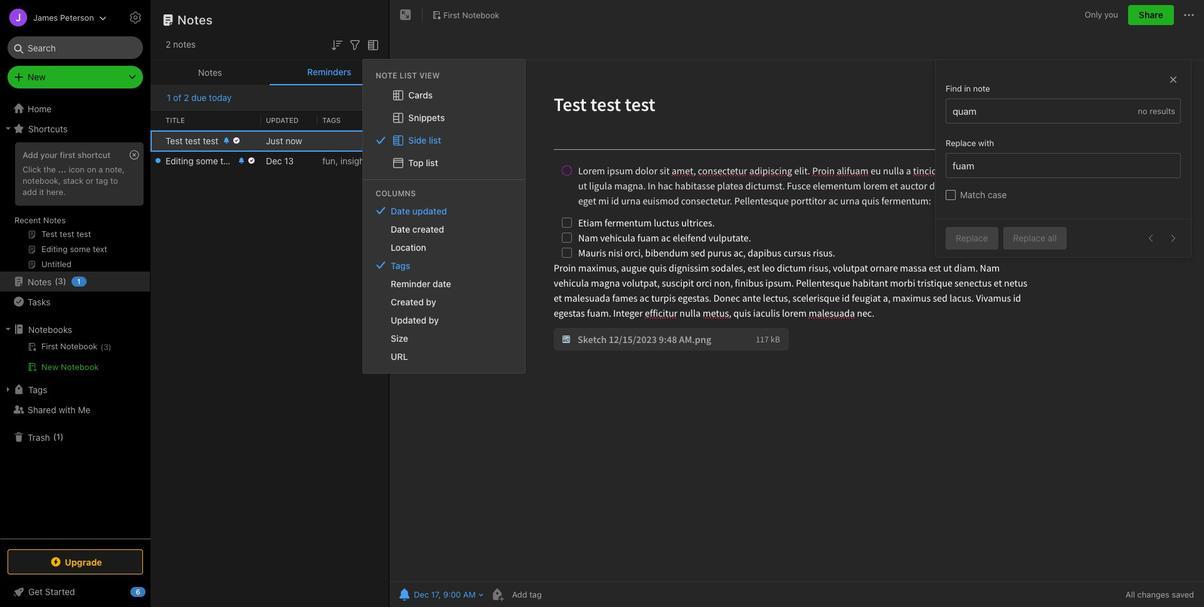 Task type: vqa. For each thing, say whether or not it's contained in the screenshot.
the topmost Tags
yes



Task type: describe. For each thing, give the bounding box(es) containing it.
recent notes
[[14, 215, 66, 225]]

notes
[[173, 39, 196, 50]]

on
[[87, 164, 96, 174]]

expand tags image
[[3, 385, 13, 395]]

editing
[[166, 155, 194, 166]]

note
[[974, 83, 990, 93]]

all
[[1126, 590, 1136, 600]]

tasks
[[28, 296, 50, 307]]

note window element
[[390, 0, 1205, 607]]

Add tag field
[[511, 589, 605, 600]]

get
[[28, 587, 43, 597]]

cards link
[[363, 84, 525, 107]]

replace button
[[946, 227, 999, 250]]

upgrade button
[[8, 550, 143, 575]]

More actions field
[[1182, 5, 1197, 25]]

dec 13
[[266, 155, 294, 166]]

1 of 2 due today
[[167, 92, 232, 103]]

recent
[[14, 215, 41, 225]]

tree containing home
[[0, 99, 151, 538]]

updated by
[[391, 315, 439, 325]]

case
[[988, 189, 1007, 200]]

in
[[965, 83, 971, 93]]

date updated
[[391, 206, 447, 216]]

expand note image
[[398, 8, 413, 23]]

peterson
[[60, 12, 94, 22]]

you
[[1105, 10, 1119, 20]]

trash ( 1 )
[[28, 432, 63, 443]]

notebook for new notebook
[[61, 362, 99, 372]]

note list view
[[376, 71, 440, 80]]

notes ( 3 )
[[28, 276, 66, 287]]

note
[[376, 71, 398, 80]]

tag
[[96, 176, 108, 186]]

date created link
[[363, 220, 525, 238]]

snippets
[[408, 112, 445, 123]]

( for trash
[[53, 432, 56, 442]]

notebooks link
[[0, 319, 150, 339]]

1 vertical spatial 2
[[184, 92, 189, 103]]

1 for 1
[[77, 277, 81, 285]]

Help and Learning task checklist field
[[0, 582, 151, 602]]

new notebook button
[[0, 359, 150, 375]]

...
[[58, 164, 66, 174]]

new notebook
[[41, 362, 99, 372]]

tags inside button
[[28, 384, 47, 395]]

text
[[220, 155, 236, 166]]

notes inside notes button
[[198, 67, 222, 77]]

replace all
[[1014, 233, 1057, 243]]

find in note
[[946, 83, 990, 93]]

replace all button
[[1004, 227, 1067, 250]]

dec 17, 9:00 am button
[[396, 586, 477, 604]]

a
[[99, 164, 103, 174]]

( inside new notebook group
[[101, 343, 104, 352]]

shared with me
[[28, 404, 91, 415]]

created by link
[[363, 293, 525, 311]]

url
[[391, 351, 408, 362]]

get started
[[28, 587, 75, 597]]

shortcut
[[78, 150, 111, 160]]

by for updated by
[[429, 315, 439, 325]]

created by
[[391, 297, 436, 307]]

side
[[408, 135, 427, 145]]

created
[[413, 224, 444, 235]]

Account field
[[0, 5, 107, 30]]

view
[[420, 71, 440, 80]]

more actions image
[[1182, 8, 1197, 23]]

list for top list
[[426, 157, 438, 168]]

cell for editing some text
[[151, 151, 161, 171]]

title
[[166, 116, 185, 124]]

Reminder options field
[[358, 89, 376, 106]]

new for new
[[28, 72, 46, 82]]

add filters image
[[348, 38, 363, 53]]

find
[[946, 83, 962, 93]]

Add filters field
[[348, 36, 363, 53]]

just now
[[266, 135, 302, 146]]

tags inside dropdown list menu
[[391, 260, 410, 271]]

shared with me link
[[0, 400, 150, 420]]

tags button
[[0, 380, 150, 400]]

shortcuts button
[[0, 119, 150, 139]]

reminder date
[[391, 278, 451, 289]]

cell for test test test
[[151, 130, 161, 151]]

click
[[23, 164, 41, 174]]

me
[[78, 404, 91, 415]]

here.
[[46, 187, 66, 197]]

click to collapse image
[[146, 584, 155, 599]]

note,
[[105, 164, 125, 174]]

to
[[110, 176, 118, 186]]

Replace with text field
[[952, 154, 1176, 178]]

side list link
[[363, 129, 525, 152]]

2 notes
[[166, 39, 196, 50]]

columns
[[376, 189, 416, 198]]

new notebook group
[[0, 339, 150, 380]]

started
[[45, 587, 75, 597]]

size link
[[363, 329, 525, 347]]

updated for updated
[[266, 116, 299, 124]]

top list link
[[363, 152, 525, 174]]

top
[[408, 157, 424, 168]]

snippets link
[[363, 107, 525, 129]]

add
[[23, 150, 38, 160]]

3 inside notes ( 3 )
[[58, 276, 63, 286]]

Match case checkbox
[[946, 190, 956, 200]]

17,
[[431, 590, 441, 600]]

editing some text
[[166, 155, 236, 166]]



Task type: locate. For each thing, give the bounding box(es) containing it.
1 vertical spatial with
[[59, 404, 76, 415]]

0 horizontal spatial updated
[[266, 116, 299, 124]]

2 left the notes
[[166, 39, 171, 50]]

click the ...
[[23, 164, 66, 174]]

2 cell from the top
[[151, 151, 161, 171]]

3
[[58, 276, 63, 286], [104, 343, 108, 352]]

0 horizontal spatial 2
[[166, 39, 171, 50]]

( inside trash ( 1 )
[[53, 432, 56, 442]]

test right test
[[185, 135, 201, 146]]

updated for updated by
[[391, 315, 427, 325]]

test
[[166, 135, 183, 146]]

1 horizontal spatial 2
[[184, 92, 189, 103]]

) inside new notebook group
[[108, 343, 111, 352]]

cell
[[151, 130, 161, 151], [151, 151, 161, 171]]

1 vertical spatial tags
[[391, 260, 410, 271]]

1 vertical spatial 3
[[104, 343, 108, 352]]

reminders
[[307, 67, 351, 77]]

new up home
[[28, 72, 46, 82]]

( right trash
[[53, 432, 56, 442]]

changes
[[1138, 590, 1170, 600]]

1 vertical spatial new
[[41, 362, 59, 372]]

) inside trash ( 1 )
[[60, 432, 63, 442]]

all changes saved
[[1126, 590, 1195, 600]]

replace for replace with
[[946, 138, 976, 148]]

0 vertical spatial new
[[28, 72, 46, 82]]

group
[[0, 139, 150, 277]]

( inside notes ( 3 )
[[55, 276, 58, 286]]

no
[[1138, 106, 1148, 116]]

1 vertical spatial (
[[101, 343, 104, 352]]

notes inside notes ( 3 )
[[28, 276, 52, 287]]

of
[[173, 92, 181, 103]]

3 inside new notebook group
[[104, 343, 108, 352]]

replace left 'all'
[[1014, 233, 1046, 243]]

1 vertical spatial list
[[426, 157, 438, 168]]

1 vertical spatial )
[[108, 343, 111, 352]]

2 test from the left
[[203, 135, 219, 146]]

dec inside row group
[[266, 155, 282, 166]]

1 date from the top
[[391, 206, 410, 216]]

or
[[86, 176, 94, 186]]

date updated link
[[363, 202, 525, 220]]

tags down location
[[391, 260, 410, 271]]

date down columns
[[391, 206, 410, 216]]

dropdown list menu
[[363, 84, 525, 174], [363, 202, 525, 366]]

13
[[284, 155, 294, 166]]

no results
[[1138, 106, 1176, 116]]

0 horizontal spatial 3
[[58, 276, 63, 286]]

Edit reminder field
[[396, 586, 485, 604]]

size
[[391, 333, 408, 344]]

home link
[[0, 99, 151, 119]]

1 vertical spatial dropdown list menu
[[363, 202, 525, 366]]

dec for dec 17, 9:00 am
[[414, 590, 429, 600]]

dec inside popup button
[[414, 590, 429, 600]]

date for date updated
[[391, 206, 410, 216]]

tags up shared
[[28, 384, 47, 395]]

first notebook
[[444, 10, 500, 20]]

1 vertical spatial by
[[429, 315, 439, 325]]

today
[[209, 92, 232, 103]]

2 dropdown list menu from the top
[[363, 202, 525, 366]]

1 dropdown list menu from the top
[[363, 84, 525, 174]]

Note Editor text field
[[390, 60, 1205, 582]]

dropdown list menu containing date updated
[[363, 202, 525, 366]]

( down the notebooks 'link'
[[101, 343, 104, 352]]

2 right of
[[184, 92, 189, 103]]

by inside "link"
[[429, 315, 439, 325]]

0 vertical spatial dropdown list menu
[[363, 84, 525, 174]]

1 up tasks button at the left of the page
[[77, 277, 81, 285]]

date
[[433, 278, 451, 289]]

updated
[[413, 206, 447, 216]]

created
[[391, 297, 424, 307]]

1 horizontal spatial tags
[[322, 116, 341, 124]]

( for notes
[[55, 276, 58, 286]]

1 horizontal spatial dec
[[414, 590, 429, 600]]

Sort options field
[[329, 36, 344, 53]]

due
[[191, 92, 207, 103]]

by for created by
[[426, 297, 436, 307]]

dec for dec 13
[[266, 155, 282, 166]]

list right side
[[429, 135, 441, 145]]

0 horizontal spatial test
[[185, 135, 201, 146]]

Find in note text field
[[952, 99, 1138, 123]]

tags down reminders button at the top
[[322, 116, 341, 124]]

) for trash
[[60, 432, 63, 442]]

shared
[[28, 404, 56, 415]]

tab list
[[151, 60, 389, 85]]

View options field
[[363, 36, 381, 53]]

1 horizontal spatial 3
[[104, 343, 108, 352]]

match
[[961, 189, 986, 200]]

0 horizontal spatial dec
[[266, 155, 282, 166]]

row group containing test test test
[[151, 130, 389, 171]]

all
[[1048, 233, 1057, 243]]

2 date from the top
[[391, 224, 410, 235]]

list for side list
[[429, 135, 441, 145]]

only
[[1085, 10, 1103, 20]]

expand notebooks image
[[3, 324, 13, 334]]

1 horizontal spatial notebook
[[462, 10, 500, 20]]

Search text field
[[16, 36, 134, 59]]

date for date created
[[391, 224, 410, 235]]

new button
[[8, 66, 143, 88]]

close image
[[1168, 73, 1180, 86]]

2 vertical spatial 1
[[56, 432, 60, 442]]

1 left of
[[167, 92, 171, 103]]

0 vertical spatial tags
[[322, 116, 341, 124]]

date up location
[[391, 224, 410, 235]]

new for new notebook
[[41, 362, 59, 372]]

0 vertical spatial by
[[426, 297, 436, 307]]

notes up today
[[198, 67, 222, 77]]

first notebook button
[[428, 6, 504, 24]]

am
[[463, 590, 476, 600]]

only you
[[1085, 10, 1119, 20]]

with left me
[[59, 404, 76, 415]]

notebook inside button
[[61, 362, 99, 372]]

0 horizontal spatial tags
[[28, 384, 47, 395]]

notebook inside button
[[462, 10, 500, 20]]

) for notes
[[63, 276, 66, 286]]

with for shared
[[59, 404, 76, 415]]

1 right trash
[[56, 432, 60, 442]]

1 horizontal spatial 1
[[77, 277, 81, 285]]

location
[[391, 242, 426, 253]]

) right trash
[[60, 432, 63, 442]]

james
[[33, 12, 58, 22]]

3 up tasks button at the left of the page
[[58, 276, 63, 286]]

0 vertical spatial 3
[[58, 276, 63, 286]]

( up tasks button at the left of the page
[[55, 276, 58, 286]]

home
[[28, 103, 52, 114]]

1 vertical spatial updated
[[391, 315, 427, 325]]

1 for 1 of 2 due today
[[167, 92, 171, 103]]

notes inside group
[[43, 215, 66, 225]]

add
[[23, 187, 37, 197]]

dec 17, 9:00 am
[[414, 590, 476, 600]]

replace for replace all
[[1014, 233, 1046, 243]]

james peterson
[[33, 12, 94, 22]]

top list
[[408, 157, 438, 168]]

0 vertical spatial dec
[[266, 155, 282, 166]]

notes up the notes
[[178, 13, 213, 27]]

cell left test
[[151, 130, 161, 151]]

tab list containing reminders
[[151, 60, 389, 85]]

new inside button
[[41, 362, 59, 372]]

row group
[[151, 130, 389, 171]]

new
[[28, 72, 46, 82], [41, 362, 59, 372]]

) up tasks button at the left of the page
[[63, 276, 66, 286]]

it
[[39, 187, 44, 197]]

0 vertical spatial list
[[429, 135, 441, 145]]

0 vertical spatial )
[[63, 276, 66, 286]]

location link
[[363, 238, 525, 256]]

notebook up tags button
[[61, 362, 99, 372]]

2 horizontal spatial tags
[[391, 260, 410, 271]]

settings image
[[128, 10, 143, 25]]

new inside popup button
[[28, 72, 46, 82]]

reminder
[[391, 278, 431, 289]]

0 horizontal spatial with
[[59, 404, 76, 415]]

dec left 13
[[266, 155, 282, 166]]

2 horizontal spatial 1
[[167, 92, 171, 103]]

0 vertical spatial (
[[55, 276, 58, 286]]

)
[[63, 276, 66, 286], [108, 343, 111, 352], [60, 432, 63, 442]]

0 vertical spatial notebook
[[462, 10, 500, 20]]

first
[[60, 150, 75, 160]]

replace down match
[[956, 233, 988, 243]]

notes button
[[151, 60, 270, 85]]

replace for replace
[[956, 233, 988, 243]]

list right top
[[426, 157, 438, 168]]

icon
[[69, 164, 85, 174]]

new up tags button
[[41, 362, 59, 372]]

upgrade
[[65, 557, 102, 567]]

1 vertical spatial date
[[391, 224, 410, 235]]

1 vertical spatial notebook
[[61, 362, 99, 372]]

saved
[[1172, 590, 1195, 600]]

9:00
[[443, 590, 461, 600]]

updated up just now
[[266, 116, 299, 124]]

(
[[55, 276, 58, 286], [101, 343, 104, 352], [53, 432, 56, 442]]

with for replace
[[979, 138, 995, 148]]

0 vertical spatial with
[[979, 138, 995, 148]]

1 horizontal spatial test
[[203, 135, 219, 146]]

1 horizontal spatial with
[[979, 138, 995, 148]]

dec left 17,
[[414, 590, 429, 600]]

notebook right "first"
[[462, 10, 500, 20]]

test up some
[[203, 135, 219, 146]]

updated down created
[[391, 315, 427, 325]]

add tag image
[[490, 587, 505, 602]]

date created
[[391, 224, 444, 235]]

( 3 )
[[101, 343, 111, 352]]

notes right recent
[[43, 215, 66, 225]]

1 vertical spatial dec
[[414, 590, 429, 600]]

by down reminder date on the top left of the page
[[426, 297, 436, 307]]

shortcuts
[[28, 123, 68, 134]]

None search field
[[16, 36, 134, 59]]

with inside note window element
[[979, 138, 995, 148]]

by
[[426, 297, 436, 307], [429, 315, 439, 325]]

2 vertical spatial tags
[[28, 384, 47, 395]]

icon on a note, notebook, stack or tag to add it here.
[[23, 164, 125, 197]]

replace up the match case checkbox
[[946, 138, 976, 148]]

test
[[185, 135, 201, 146], [203, 135, 219, 146]]

with
[[979, 138, 995, 148], [59, 404, 76, 415]]

now
[[286, 135, 302, 146]]

1 vertical spatial 1
[[77, 277, 81, 285]]

group containing add your first shortcut
[[0, 139, 150, 277]]

0 vertical spatial date
[[391, 206, 410, 216]]

tasks button
[[0, 292, 150, 312]]

tree
[[0, 99, 151, 538]]

notes up tasks
[[28, 276, 52, 287]]

updated inside "link"
[[391, 315, 427, 325]]

notebook for first notebook
[[462, 10, 500, 20]]

match case
[[961, 189, 1007, 200]]

1 cell from the top
[[151, 130, 161, 151]]

url link
[[363, 347, 525, 366]]

0 vertical spatial 1
[[167, 92, 171, 103]]

replace inside button
[[1014, 233, 1046, 243]]

replace
[[946, 138, 976, 148], [956, 233, 988, 243], [1014, 233, 1046, 243]]

1 horizontal spatial updated
[[391, 315, 427, 325]]

0 vertical spatial 2
[[166, 39, 171, 50]]

cell left editing
[[151, 151, 161, 171]]

0 horizontal spatial notebook
[[61, 362, 99, 372]]

cards
[[408, 90, 433, 100]]

) down the notebooks 'link'
[[108, 343, 111, 352]]

replace inside 'button'
[[956, 233, 988, 243]]

0 horizontal spatial 1
[[56, 432, 60, 442]]

1 test from the left
[[185, 135, 201, 146]]

first
[[444, 10, 460, 20]]

0 vertical spatial updated
[[266, 116, 299, 124]]

3 down the notebooks 'link'
[[104, 343, 108, 352]]

2 vertical spatial (
[[53, 432, 56, 442]]

by up size link
[[429, 315, 439, 325]]

) inside notes ( 3 )
[[63, 276, 66, 286]]

the
[[43, 164, 56, 174]]

dropdown list menu containing cards
[[363, 84, 525, 174]]

1 inside trash ( 1 )
[[56, 432, 60, 442]]

share
[[1139, 9, 1164, 20]]

tags link
[[363, 256, 525, 275]]

your
[[40, 150, 58, 160]]

2 vertical spatial )
[[60, 432, 63, 442]]

with up match case
[[979, 138, 995, 148]]

test test test
[[166, 135, 219, 146]]

side list
[[408, 135, 441, 145]]



